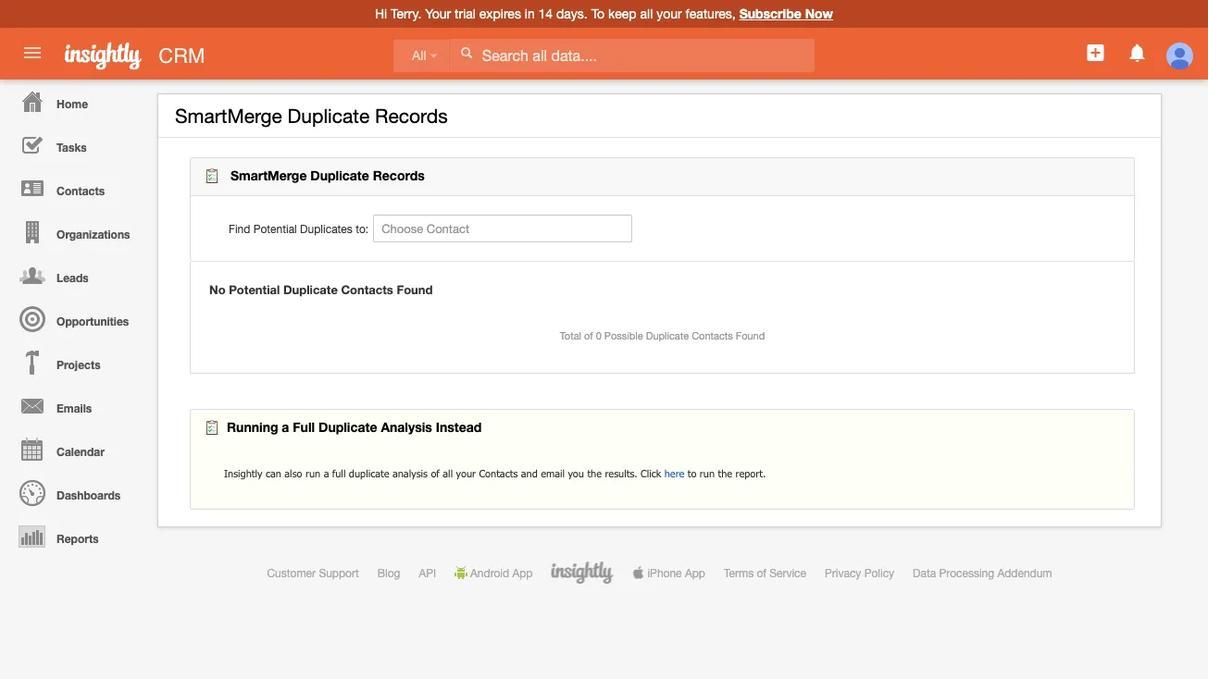 Task type: locate. For each thing, give the bounding box(es) containing it.
2 vertical spatial of
[[757, 567, 766, 579]]

duplicates
[[300, 222, 353, 235]]

0 horizontal spatial your
[[456, 467, 476, 480]]

email
[[541, 467, 565, 480]]

run right also on the bottom left of the page
[[305, 467, 320, 480]]

of for total
[[584, 330, 593, 342]]

no
[[209, 282, 225, 297]]

potential right find
[[253, 222, 297, 235]]

1 vertical spatial potential
[[229, 282, 280, 297]]

all right analysis
[[443, 467, 453, 480]]

navigation
[[0, 80, 148, 558]]

app right the android on the bottom
[[512, 567, 533, 579]]

app for iphone app
[[685, 567, 705, 579]]

potential for duplicate
[[229, 282, 280, 297]]

0 horizontal spatial all
[[443, 467, 453, 480]]

contacts link
[[5, 167, 148, 210]]

1 vertical spatial smartmerge
[[230, 168, 307, 183]]

1 horizontal spatial run
[[700, 467, 715, 480]]

the left report.
[[718, 467, 732, 480]]

service
[[769, 567, 806, 579]]

0 horizontal spatial the
[[587, 467, 602, 480]]

results.
[[605, 467, 637, 480]]

app right iphone
[[685, 567, 705, 579]]

1 vertical spatial a
[[324, 467, 329, 480]]

crm
[[159, 44, 205, 67]]

here link
[[664, 467, 684, 480]]

1 the from the left
[[587, 467, 602, 480]]

smartmerge duplicate records
[[175, 105, 448, 127], [227, 168, 425, 183]]

smartmerge
[[175, 105, 282, 127], [230, 168, 307, 183]]

1 horizontal spatial the
[[718, 467, 732, 480]]

you
[[568, 467, 584, 480]]

0 vertical spatial potential
[[253, 222, 297, 235]]

data processing addendum
[[913, 567, 1052, 579]]

days.
[[556, 6, 588, 21]]

1 vertical spatial records
[[373, 168, 425, 183]]

1 horizontal spatial all
[[640, 6, 653, 21]]

1 horizontal spatial of
[[584, 330, 593, 342]]

Choose Contact text field
[[373, 215, 632, 243]]

0 vertical spatial records
[[375, 105, 448, 127]]

of left 0
[[584, 330, 593, 342]]

notifications image
[[1126, 42, 1148, 64]]

dashboards
[[57, 489, 121, 502]]

data processing addendum link
[[913, 567, 1052, 579]]

find potential duplicates to:
[[229, 222, 369, 235]]

0 horizontal spatial found
[[397, 282, 433, 297]]

a
[[282, 420, 289, 435], [324, 467, 329, 480]]

the
[[587, 467, 602, 480], [718, 467, 732, 480]]

android
[[470, 567, 509, 579]]

1 vertical spatial your
[[456, 467, 476, 480]]

instead
[[436, 420, 482, 435]]

iphone app
[[647, 567, 705, 579]]

customer support
[[267, 567, 359, 579]]

1 horizontal spatial your
[[656, 6, 682, 21]]

privacy policy
[[825, 567, 894, 579]]

1 vertical spatial found
[[736, 330, 765, 342]]

0 vertical spatial all
[[640, 6, 653, 21]]

customer
[[267, 567, 316, 579]]

1 horizontal spatial a
[[324, 467, 329, 480]]

leads
[[57, 271, 89, 284]]

1 app from the left
[[512, 567, 533, 579]]

click
[[641, 467, 661, 480]]

1 horizontal spatial app
[[685, 567, 705, 579]]

0 horizontal spatial a
[[282, 420, 289, 435]]

running
[[227, 420, 278, 435]]

smartmerge up find
[[230, 168, 307, 183]]

total of 0 possible duplicate contacts found
[[560, 330, 765, 342]]

0 vertical spatial of
[[584, 330, 593, 342]]

app
[[512, 567, 533, 579], [685, 567, 705, 579]]

duplicate
[[287, 105, 370, 127], [310, 168, 369, 183], [283, 282, 338, 297], [646, 330, 689, 342], [318, 420, 377, 435]]

2 horizontal spatial of
[[757, 567, 766, 579]]

of
[[584, 330, 593, 342], [431, 467, 440, 480], [757, 567, 766, 579]]

your left features,
[[656, 6, 682, 21]]

your
[[656, 6, 682, 21], [456, 467, 476, 480]]

trial
[[455, 6, 476, 21]]

2 app from the left
[[685, 567, 705, 579]]

the right you
[[587, 467, 602, 480]]

contacts up organizations link
[[57, 184, 105, 197]]

privacy
[[825, 567, 861, 579]]

analysis
[[392, 467, 428, 480]]

total
[[560, 330, 581, 342]]

android app link
[[455, 567, 533, 579]]

reports
[[57, 532, 99, 545]]

contacts inside "link"
[[57, 184, 105, 197]]

features,
[[686, 6, 736, 21]]

report.
[[736, 467, 766, 480]]

your
[[425, 6, 451, 21]]

potential for duplicates
[[253, 222, 297, 235]]

0 horizontal spatial app
[[512, 567, 533, 579]]

all
[[640, 6, 653, 21], [443, 467, 453, 480]]

contacts
[[57, 184, 105, 197], [341, 282, 393, 297], [692, 330, 733, 342], [479, 467, 518, 480]]

0 horizontal spatial of
[[431, 467, 440, 480]]

contacts right possible
[[692, 330, 733, 342]]

run
[[305, 467, 320, 480], [700, 467, 715, 480]]

subscribe
[[739, 6, 801, 21]]

all right keep on the right top of page
[[640, 6, 653, 21]]

to:
[[356, 222, 369, 235]]

iphone
[[647, 567, 682, 579]]

tasks
[[57, 141, 87, 154]]

run right to
[[700, 467, 715, 480]]

customer support link
[[267, 567, 359, 579]]

to
[[688, 467, 697, 480]]

potential right no
[[229, 282, 280, 297]]

2 run from the left
[[700, 467, 715, 480]]

records
[[375, 105, 448, 127], [373, 168, 425, 183]]

found
[[397, 282, 433, 297], [736, 330, 765, 342]]

of for terms
[[757, 567, 766, 579]]

terms of service
[[724, 567, 806, 579]]

your down instead
[[456, 467, 476, 480]]

1 vertical spatial all
[[443, 467, 453, 480]]

0 horizontal spatial run
[[305, 467, 320, 480]]

of right "terms"
[[757, 567, 766, 579]]

smartmerge down crm
[[175, 105, 282, 127]]

Search all data.... text field
[[450, 39, 814, 72]]

of right analysis
[[431, 467, 440, 480]]

1 vertical spatial of
[[431, 467, 440, 480]]

support
[[319, 567, 359, 579]]

calendar
[[57, 445, 104, 458]]



Task type: describe. For each thing, give the bounding box(es) containing it.
home
[[57, 97, 88, 110]]

all
[[412, 49, 426, 63]]

expires
[[479, 6, 521, 21]]

privacy policy link
[[825, 567, 894, 579]]

subscribe now link
[[739, 6, 833, 21]]

dashboards link
[[5, 471, 148, 515]]

projects link
[[5, 341, 148, 384]]

analysis
[[381, 420, 432, 435]]

now
[[805, 6, 833, 21]]

app for android app
[[512, 567, 533, 579]]

terms of service link
[[724, 567, 806, 579]]

also
[[285, 467, 302, 480]]

emails
[[57, 402, 92, 415]]

addendum
[[997, 567, 1052, 579]]

home link
[[5, 80, 148, 123]]

terms
[[724, 567, 754, 579]]

full
[[293, 420, 315, 435]]

2 the from the left
[[718, 467, 732, 480]]

android app
[[470, 567, 533, 579]]

opportunities link
[[5, 297, 148, 341]]

api
[[419, 567, 436, 579]]

all link
[[393, 39, 449, 73]]

to
[[591, 6, 605, 21]]

1 run from the left
[[305, 467, 320, 480]]

contacts down to:
[[341, 282, 393, 297]]

in
[[525, 6, 535, 21]]

reports link
[[5, 515, 148, 558]]

possible
[[604, 330, 643, 342]]

here
[[664, 467, 684, 480]]

0 vertical spatial your
[[656, 6, 682, 21]]

keep
[[608, 6, 637, 21]]

hi terry. your trial expires in 14 days. to keep all your features, subscribe now
[[375, 6, 833, 21]]

can
[[266, 467, 281, 480]]

hi
[[375, 6, 387, 21]]

no potential duplicate contacts found
[[209, 282, 433, 297]]

full
[[332, 467, 346, 480]]

0
[[596, 330, 602, 342]]

policy
[[864, 567, 894, 579]]

insightly
[[224, 467, 262, 480]]

api link
[[419, 567, 436, 579]]

iphone app link
[[632, 567, 705, 579]]

running a full duplicate analysis instead
[[227, 420, 482, 435]]

1 vertical spatial smartmerge duplicate records
[[227, 168, 425, 183]]

blog
[[377, 567, 400, 579]]

contacts left and
[[479, 467, 518, 480]]

tasks link
[[5, 123, 148, 167]]

0 vertical spatial found
[[397, 282, 433, 297]]

organizations link
[[5, 210, 148, 254]]

white image
[[460, 46, 473, 59]]

duplicate
[[349, 467, 389, 480]]

emails link
[[5, 384, 148, 428]]

insightly can also run a full duplicate analysis of all your contacts and email you the results. click here to run the report.
[[224, 467, 766, 480]]

0 vertical spatial a
[[282, 420, 289, 435]]

opportunities
[[57, 315, 129, 328]]

leads link
[[5, 254, 148, 297]]

data
[[913, 567, 936, 579]]

terry.
[[391, 6, 421, 21]]

calendar link
[[5, 428, 148, 471]]

0 vertical spatial smartmerge duplicate records
[[175, 105, 448, 127]]

and
[[521, 467, 538, 480]]

blog link
[[377, 567, 400, 579]]

1 horizontal spatial found
[[736, 330, 765, 342]]

navigation containing home
[[0, 80, 148, 558]]

projects
[[57, 358, 101, 371]]

processing
[[939, 567, 994, 579]]

0 vertical spatial smartmerge
[[175, 105, 282, 127]]

14
[[538, 6, 553, 21]]

organizations
[[57, 228, 130, 241]]

find
[[229, 222, 250, 235]]



Task type: vqa. For each thing, say whether or not it's contained in the screenshot.
bottommost my
no



